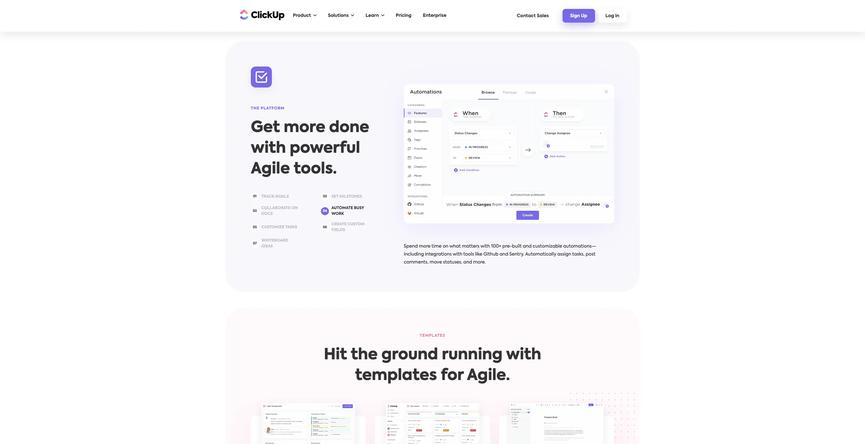 Task type: locate. For each thing, give the bounding box(es) containing it.
automatically
[[525, 253, 556, 257]]

more for time
[[419, 245, 431, 249]]

more up powerful
[[284, 121, 325, 136]]

pre-
[[503, 245, 512, 249]]

learn
[[366, 13, 379, 18]]

more inside spend more time on what matters with 100+ pre-built and customizable automations— including integrations with tools like github and sentry. automatically assign tasks, post comments, move statuses, and more.
[[419, 245, 431, 249]]

spend more time on what matters with 100+ pre-built and customizable automations— including integrations with tools like github and sentry. automatically assign tasks, post comments, move statuses, and more.
[[404, 245, 596, 265]]

statuses,
[[443, 261, 462, 265]]

docs
[[261, 212, 273, 216]]

whiteboard ideas
[[261, 239, 288, 249]]

and down tools
[[464, 261, 472, 265]]

and down "pre-"
[[500, 253, 508, 257]]

and
[[523, 245, 532, 249], [500, 253, 508, 257], [464, 261, 472, 265]]

more.
[[473, 261, 486, 265]]

0 horizontal spatial more
[[284, 121, 325, 136]]

pricing link
[[393, 9, 415, 22]]

clickup image
[[238, 8, 285, 21]]

what
[[450, 245, 461, 249]]

the
[[251, 107, 260, 111]]

1 vertical spatial and
[[500, 253, 508, 257]]

and right 'built'
[[523, 245, 532, 249]]

milstones
[[339, 195, 362, 199]]

work
[[332, 212, 344, 216]]

get
[[251, 121, 280, 136]]

goals
[[275, 195, 289, 199]]

the
[[351, 348, 378, 364]]

get more done with powerful agile tools.
[[251, 121, 369, 177]]

sign up
[[570, 14, 587, 18]]

ground
[[382, 348, 438, 364]]

time
[[432, 245, 442, 249]]

agile management.png image
[[261, 404, 355, 445]]

1 horizontal spatial more
[[419, 245, 431, 249]]

tasks,
[[572, 253, 585, 257]]

agile.
[[467, 369, 510, 384]]

github
[[484, 253, 499, 257]]

contact sales
[[517, 14, 549, 18]]

track
[[261, 195, 274, 199]]

templates
[[420, 335, 445, 338]]

the platform
[[251, 107, 285, 111]]

1 horizontal spatial and
[[500, 253, 508, 257]]

busy
[[354, 207, 364, 210]]

2 horizontal spatial and
[[523, 245, 532, 249]]

on
[[292, 207, 298, 210]]

more
[[284, 121, 325, 136], [419, 245, 431, 249]]

post
[[586, 253, 596, 257]]

more for done
[[284, 121, 325, 136]]

like
[[475, 253, 482, 257]]

0 vertical spatial more
[[284, 121, 325, 136]]

integrations
[[425, 253, 452, 257]]

1 vertical spatial more
[[419, 245, 431, 249]]

with
[[251, 141, 286, 157], [481, 245, 490, 249], [453, 253, 462, 257], [506, 348, 541, 364]]

more inside get more done with powerful agile tools.
[[284, 121, 325, 136]]

automations—
[[563, 245, 596, 249]]

in
[[615, 14, 619, 18]]

hit
[[324, 348, 347, 364]]

automate busy work
[[332, 207, 364, 216]]

customize
[[261, 226, 285, 230]]

0 vertical spatial and
[[523, 245, 532, 249]]

up
[[581, 14, 587, 18]]

product brief.png image
[[510, 404, 604, 445]]

2 vertical spatial and
[[464, 261, 472, 265]]

0 horizontal spatial and
[[464, 261, 472, 265]]

more left time
[[419, 245, 431, 249]]

bug queues.png image
[[386, 404, 480, 445]]

hit the ground running with templates for agile.
[[324, 348, 541, 384]]



Task type: vqa. For each thing, say whether or not it's contained in the screenshot.
Projects
no



Task type: describe. For each thing, give the bounding box(es) containing it.
tools
[[463, 253, 474, 257]]

collaborate on docs
[[261, 207, 298, 216]]

matters
[[462, 245, 480, 249]]

sales
[[537, 14, 549, 18]]

customizable
[[533, 245, 562, 249]]

sign up button
[[563, 9, 595, 23]]

whiteboard
[[261, 239, 288, 243]]

customize tasks
[[261, 226, 297, 230]]

product button
[[290, 9, 320, 22]]

log in
[[606, 14, 619, 18]]

enterprise
[[423, 13, 447, 18]]

built
[[512, 245, 522, 249]]

with inside hit the ground running with templates for agile.
[[506, 348, 541, 364]]

done
[[329, 121, 369, 136]]

100+
[[491, 245, 501, 249]]

including
[[404, 253, 424, 257]]

powerful
[[290, 141, 360, 157]]

create
[[332, 223, 347, 227]]

assign
[[558, 253, 571, 257]]

comments,
[[404, 261, 429, 265]]

for
[[441, 369, 464, 384]]

fields
[[332, 229, 345, 232]]

create custom fields
[[332, 223, 365, 232]]

sentry.
[[509, 253, 524, 257]]

on
[[443, 245, 448, 249]]

set
[[332, 195, 339, 199]]

collaborate
[[261, 207, 291, 210]]

learn button
[[363, 9, 388, 22]]

running
[[442, 348, 503, 364]]

solutions button
[[325, 9, 357, 22]]

sign
[[570, 14, 580, 18]]

log
[[606, 14, 614, 18]]

tools.
[[294, 162, 337, 177]]

with inside get more done with powerful agile tools.
[[251, 141, 286, 157]]

pricing
[[396, 13, 412, 18]]

set milstones
[[332, 195, 362, 199]]

spend
[[404, 245, 418, 249]]

move
[[430, 261, 442, 265]]

enterprise link
[[420, 9, 450, 22]]

track goals
[[261, 195, 289, 199]]

templates
[[355, 369, 437, 384]]

log in link
[[598, 9, 627, 23]]

contact
[[517, 14, 536, 18]]

solutions
[[328, 13, 349, 18]]

product
[[293, 13, 311, 18]]

platform
[[261, 107, 285, 111]]

custom
[[348, 223, 365, 227]]

contact sales button
[[514, 10, 552, 21]]

tasks
[[285, 226, 297, 230]]

automate busywork.png image
[[404, 84, 614, 224]]

agile
[[251, 162, 290, 177]]

ideas
[[261, 245, 273, 249]]

automate
[[332, 207, 353, 210]]



